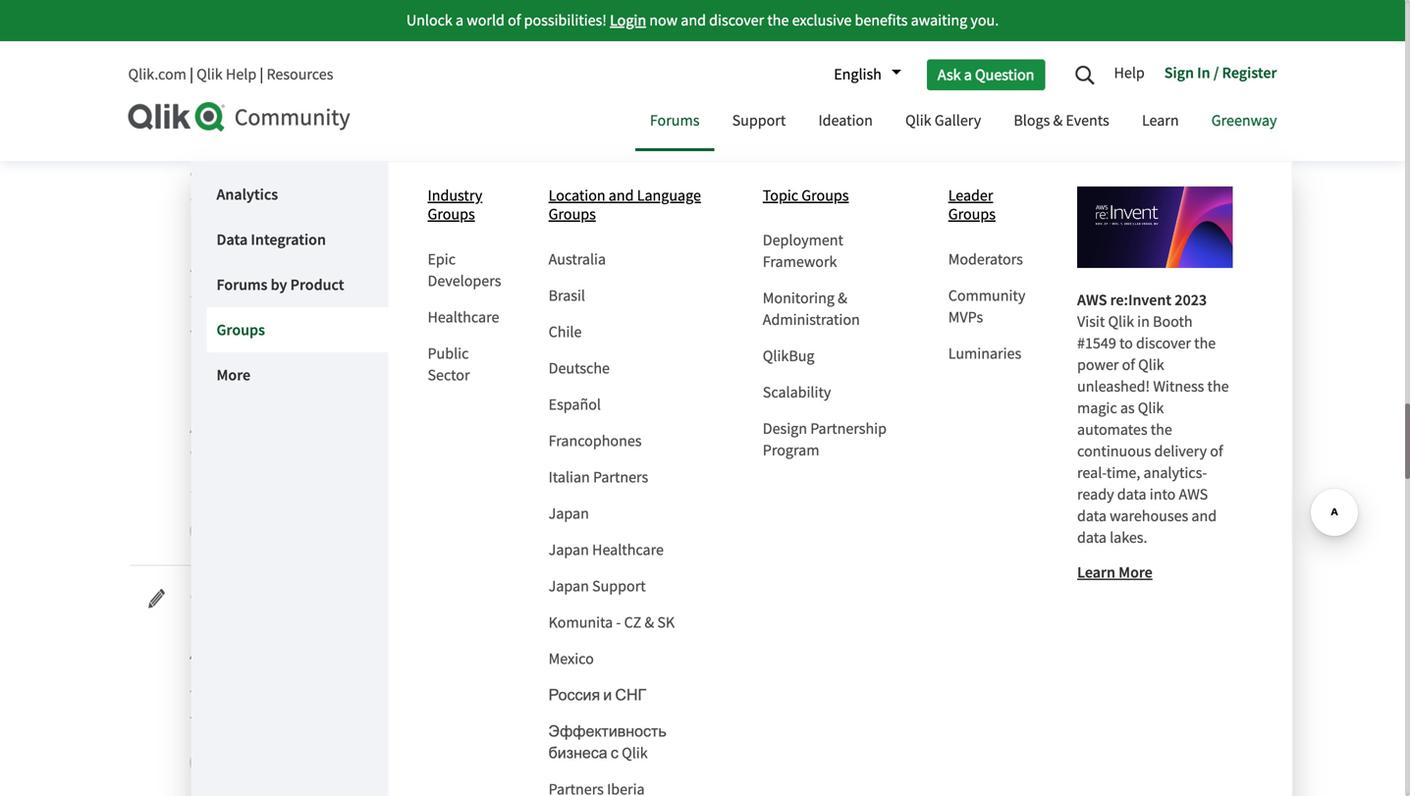 Task type: vqa. For each thing, say whether or not it's contained in the screenshot.
right SCIENCE
no



Task type: describe. For each thing, give the bounding box(es) containing it.
art.
[[429, 66, 452, 86]]

in for is
[[364, 261, 377, 281]]

sign
[[1165, 63, 1195, 83]]

interactions
[[698, 140, 777, 160]]

login
[[610, 10, 647, 30]]

ai's
[[351, 163, 374, 183]]

learn button
[[1128, 93, 1194, 151]]

support inside dropdown button
[[733, 111, 786, 131]]

unlock
[[407, 10, 453, 30]]

does inside conversational ai believes in meaningful conversations. thus, provides quick, direct, crisp, and relevant answers. generative ai does not engage directly but contributes to user experience by coming up with useful content like blogs, music, and visual art.
[[341, 42, 373, 63]]

music,
[[313, 66, 356, 86]]

relevant
[[812, 19, 865, 39]]

qlik.com/academicprogram
[[351, 418, 533, 438]]

academic inside the qlik academic program provides educators, students, and researchers from accredited universities with free qlik software and learning resources to...
[[247, 687, 311, 707]]

language
[[637, 186, 701, 206]]

qlik image
[[128, 102, 226, 132]]

program provides
[[314, 687, 431, 707]]

chile
[[549, 322, 582, 342]]

qlik up do
[[190, 588, 216, 608]]

hold?
[[330, 103, 366, 123]]

sign in / register link
[[1155, 56, 1278, 93]]

software inside o learn more about how you could get free access to analytics software and resources through the qlik academic program, visit
[[604, 395, 661, 415]]

more inside the trend we observe for conversational ai is more natural and context-aware interactions with emotional connections. generative ai's future is dependent on generating various forms of content like scripts to digitally advance context.
[[486, 140, 520, 160]]

t
[[190, 395, 201, 415]]

scripts
[[791, 163, 835, 183]]

get
[[428, 395, 448, 415]]

use cases:
[[190, 224, 257, 244]]

groups inside location and language groups
[[549, 205, 596, 225]]

chile link
[[549, 322, 582, 342]]

domains
[[474, 321, 531, 341]]

on
[[509, 163, 526, 183]]

groups for leader groups
[[949, 205, 996, 225]]

gain
[[217, 442, 245, 462]]

provides
[[596, 19, 653, 39]]

events
[[1066, 111, 1110, 131]]

luminaries link
[[949, 344, 1022, 364]]

academic up have
[[219, 588, 283, 608]]

engage
[[401, 42, 449, 63]]

witness
[[1154, 377, 1205, 397]]

more for show more
[[528, 710, 561, 730]]

forums for forums
[[650, 111, 700, 131]]

e-
[[635, 261, 648, 281]]

digitally
[[854, 163, 907, 183]]

the up delivery
[[1151, 420, 1173, 440]]

japan for japan support
[[549, 577, 589, 597]]

. by making the most of our software and resources, you can gain future proof data analytics skills regardless of your degree course.
[[190, 418, 901, 462]]

qlik academic program link
[[190, 587, 343, 609]]

discover inside aws re:invent 2023 visit qlik in booth #1549 to discover the power of qlik unleashed! witness the magic as qlik automates the continuous delivery of real-time, analytics- ready data into aws data warehouses and data lakes.
[[1137, 333, 1192, 354]]

italian partners
[[549, 468, 649, 488]]

a inside qlik academic program do you have what it takes to be a qlik academic program educator ambassador?
[[482, 613, 493, 640]]

a for ask
[[965, 65, 972, 85]]

-
[[616, 613, 621, 633]]

english
[[834, 64, 882, 84]]

1 horizontal spatial content
[[560, 321, 611, 341]]

the qlik
[[190, 687, 244, 707]]

of up unleashed!
[[1123, 355, 1136, 375]]

and down not
[[359, 66, 384, 86]]

and up the up
[[783, 19, 809, 39]]

data down time,
[[1118, 485, 1147, 505]]

answers.
[[190, 42, 248, 63]]

komunita - cz & sk
[[549, 613, 675, 633]]

your
[[547, 442, 577, 462]]

by inside conversational ai believes in meaningful conversations. thus, provides quick, direct, crisp, and relevant answers. generative ai does not engage directly but contributes to user experience by coming up with useful content like blogs, music, and visual art.
[[731, 42, 747, 63]]

more for learn more
[[1119, 563, 1153, 583]]

blogs & events button
[[1000, 93, 1125, 151]]

menu bar containing forums
[[192, 93, 1292, 797]]

by inside dropdown button
[[271, 275, 287, 295]]

ask a question
[[938, 65, 1035, 85]]

visit
[[1078, 312, 1105, 332]]

useful
[[855, 42, 895, 63]]

analytics inside ". by making the most of our software and resources, you can gain future proof data analytics skills regardless of your degree course."
[[362, 442, 421, 462]]

the qlik
[[815, 395, 866, 415]]

the
[[190, 140, 215, 160]]

show for show more
[[488, 710, 525, 730]]

to inside aws re:invent 2023 visit qlik in booth #1549 to discover the power of qlik unleashed! witness the magic as qlik automates the continuous delivery of real-time, analytics- ready data into aws data warehouses and data lakes.
[[1120, 333, 1134, 354]]

design,
[[777, 321, 825, 341]]

with inside conversational ai believes in meaningful conversations. thus, provides quick, direct, crisp, and relevant answers. generative ai does not engage directly but contributes to user experience by coming up with useful content like blogs, music, and visual art.
[[823, 42, 852, 63]]

cz
[[624, 613, 642, 633]]

learn for learn
[[1143, 111, 1180, 131]]

partners
[[593, 468, 649, 488]]

less
[[230, 479, 258, 499]]

used
[[330, 261, 361, 281]]

is left provided
[[261, 284, 271, 304]]

warehouses
[[1110, 506, 1189, 527]]

content inside the trend we observe for conversational ai is more natural and context-aware interactions with emotional connections. generative ai's future is dependent on generating various forms of content like scripts to digitally advance context.
[[711, 163, 762, 183]]

meaningful
[[381, 19, 455, 39]]

and left learning
[[308, 710, 333, 730]]

forums for forums by product
[[217, 275, 268, 295]]

like down brasil link
[[534, 321, 557, 341]]

australia link
[[549, 249, 606, 270]]

from
[[678, 687, 709, 707]]

what
[[190, 103, 224, 123]]

español link
[[549, 395, 601, 415]]

resources inside the qlik academic program provides educators, students, and researchers from accredited universities with free qlik software and learning resources to...
[[394, 710, 457, 730]]

ai up music,
[[325, 42, 338, 63]]

español
[[549, 395, 601, 415]]

re:invent
[[1111, 290, 1172, 310]]

to right applied at the top of the page
[[402, 321, 416, 341]]

a for unlock
[[456, 10, 464, 30]]

program for qlik academic program do you have what it takes to be a qlik academic program educator ambassador?
[[286, 588, 343, 608]]

komunita - cz & sk link
[[549, 613, 675, 633]]

universities
[[785, 687, 860, 707]]

the down 2023
[[1195, 333, 1216, 354]]

generating
[[529, 163, 600, 183]]

of left the our
[[676, 418, 689, 438]]

course.
[[628, 442, 676, 462]]

ai left believes
[[292, 19, 305, 39]]

francophones link
[[549, 431, 642, 451]]

qlik down answers.
[[197, 64, 223, 84]]

and left the и
[[571, 687, 596, 707]]

/
[[1214, 63, 1220, 83]]

0 horizontal spatial does
[[227, 103, 259, 123]]

more inside "popup button"
[[217, 365, 251, 385]]

and inside o learn more about how you could get free access to analytics software and resources through the qlik academic program, visit
[[665, 395, 690, 415]]

qlik right as
[[1138, 398, 1165, 418]]

future inside the trend we observe for conversational ai is more natural and context-aware interactions with emotional connections. generative ai's future is dependent on generating various forms of content like scripts to digitally advance context.
[[377, 163, 417, 183]]

2 | from the left
[[260, 64, 264, 84]]

accredited
[[713, 687, 782, 707]]

like inside • conversational ai is used in industries like healthcare, finance, and e-commerce where personalized assistance is provided to customers.
[[448, 261, 471, 281]]

2 vertical spatial generative
[[198, 321, 269, 341]]

2 hollyjohnson image from the top
[[191, 747, 224, 780]]

monitoring
[[763, 289, 835, 309]]

generative inside the trend we observe for conversational ai is more natural and context-aware interactions with emotional connections. generative ai's future is dependent on generating various forms of content like scripts to digitally advance context.
[[277, 163, 348, 183]]

various
[[603, 163, 651, 183]]

you inside ". by making the most of our software and resources, you can gain future proof data analytics skills regardless of your degree course."
[[877, 418, 901, 438]]

crisp,
[[745, 19, 780, 39]]

help link
[[1115, 56, 1155, 93]]

provided
[[274, 284, 333, 304]]

to inside o learn more about how you could get free access to analytics software and resources through the qlik academic program, visit
[[526, 395, 539, 415]]

qlik inside "link"
[[906, 111, 932, 131]]

partnership
[[811, 419, 887, 439]]

ai down provided
[[272, 321, 285, 341]]

analytics inside o learn more about how you could get free access to analytics software and resources through the qlik academic program, visit
[[542, 395, 601, 415]]

ai inside the trend we observe for conversational ai is more natural and context-aware interactions with emotional connections. generative ai's future is dependent on generating various forms of content like scripts to digitally advance context.
[[456, 140, 469, 160]]

customers.
[[353, 284, 425, 304]]

the up coming
[[768, 10, 789, 30]]

• for • generative ai is mostly applied to creative domains like content creation, entertainment, design, etc.
[[190, 321, 195, 341]]

and inside location and language groups
[[609, 186, 634, 206]]

the right 'witness'
[[1208, 377, 1230, 397]]

blog image
[[135, 587, 168, 611]]

visual
[[388, 66, 426, 86]]

automates
[[1078, 420, 1148, 440]]

power
[[1078, 355, 1119, 375]]

japan healthcare link
[[549, 540, 664, 560]]

support button
[[718, 93, 801, 151]]

epic developers
[[428, 249, 501, 291]]

and inside aws re:invent 2023 visit qlik in booth #1549 to discover the power of qlik unleashed! witness the magic as qlik automates the continuous delivery of real-time, analytics- ready data into aws data warehouses and data lakes.
[[1192, 506, 1217, 527]]

support inside menu
[[592, 577, 646, 597]]

to inside conversational ai believes in meaningful conversations. thus, provides quick, direct, crisp, and relevant answers. generative ai does not engage directly but contributes to user experience by coming up with useful content like blogs, music, and visual art.
[[608, 42, 622, 63]]

ai inside • conversational ai is used in industries like healthcare, finance, and e-commerce where personalized assistance is provided to customers.
[[300, 261, 313, 281]]

1 horizontal spatial help
[[1115, 63, 1145, 83]]

ask
[[938, 65, 961, 85]]

the inside ". by making the most of our software and resources, you can gain future proof data analytics skills regardless of your degree course."
[[615, 418, 636, 438]]

data left 'lakes.'
[[1078, 528, 1107, 548]]

sign in / register
[[1165, 63, 1278, 83]]

have
[[259, 613, 303, 640]]

resources,
[[806, 418, 873, 438]]

do
[[190, 613, 215, 640]]



Task type: locate. For each thing, give the bounding box(es) containing it.
deployment framework link
[[763, 231, 844, 272]]

with right universities
[[864, 687, 893, 707]]

generative down assistance
[[198, 321, 269, 341]]

qlik down re:invent
[[1109, 312, 1135, 332]]

deployment
[[763, 231, 844, 251]]

2 horizontal spatial a
[[965, 65, 972, 85]]

program down design
[[763, 441, 820, 461]]

0 horizontal spatial &
[[645, 613, 654, 633]]

ideation
[[819, 111, 873, 131]]

qlik inside "эффективность бизнеса с qlik"
[[622, 744, 648, 764]]

by down direct,
[[731, 42, 747, 63]]

menu bar
[[192, 93, 1292, 797]]

1 vertical spatial learn
[[1078, 563, 1116, 583]]

free inside o learn more about how you could get free access to analytics software and resources through the qlik academic program, visit
[[451, 395, 477, 415]]

0 horizontal spatial aws
[[1078, 290, 1108, 310]]

is down conversational
[[420, 163, 431, 183]]

content inside conversational ai believes in meaningful conversations. thus, provides quick, direct, crisp, and relevant answers. generative ai does not engage directly but contributes to user experience by coming up with useful content like blogs, music, and visual art.
[[190, 66, 241, 86]]

• inside • conversational ai is used in industries like healthcare, finance, and e-commerce where personalized assistance is provided to customers.
[[190, 261, 195, 281]]

0 horizontal spatial program
[[286, 588, 343, 608]]

conversational up answers.
[[190, 19, 289, 39]]

qlik up 'witness'
[[1139, 355, 1165, 375]]

0 vertical spatial a
[[456, 10, 464, 30]]

conversational inside conversational ai believes in meaningful conversations. thus, provides quick, direct, crisp, and relevant answers. generative ai does not engage directly but contributes to user experience by coming up with useful content like blogs, music, and visual art.
[[190, 19, 289, 39]]

directly
[[452, 42, 501, 63]]

1 horizontal spatial healthcare
[[592, 540, 664, 560]]

analytics up making
[[542, 395, 601, 415]]

0 vertical spatial japan
[[549, 504, 589, 524]]

.
[[536, 418, 540, 438]]

1 vertical spatial aws
[[1179, 485, 1209, 505]]

to down "used"
[[336, 284, 350, 304]]

into
[[1150, 485, 1176, 505]]

0 vertical spatial in
[[365, 19, 378, 39]]

and inside • conversational ai is used in industries like healthcare, finance, and e-commerce where personalized assistance is provided to customers.
[[607, 261, 632, 281]]

researchers
[[599, 687, 675, 707]]

access
[[480, 395, 523, 415]]

1 japan from the top
[[549, 504, 589, 524]]

creative
[[419, 321, 471, 341]]

degree
[[580, 442, 625, 462]]

of inside the trend we observe for conversational ai is more natural and context-aware interactions with emotional connections. generative ai's future is dependent on generating various forms of content like scripts to digitally advance context.
[[695, 163, 708, 183]]

help down answers.
[[226, 64, 257, 84]]

0 vertical spatial resources
[[693, 395, 756, 415]]

0 horizontal spatial healthcare
[[428, 307, 499, 328]]

industry groups menu item
[[428, 186, 510, 234]]

menu containing location and language groups
[[549, 172, 743, 797]]

visit
[[321, 418, 348, 438]]

in inside • conversational ai is used in industries like healthcare, finance, and e-commerce where personalized assistance is provided to customers.
[[364, 261, 377, 281]]

you inside o learn more about how you could get free access to analytics software and resources through the qlik academic program, visit
[[360, 395, 385, 415]]

a right be
[[482, 613, 493, 640]]

1 vertical spatial healthcare
[[592, 540, 664, 560]]

1 vertical spatial •
[[190, 321, 195, 341]]

public sector
[[428, 344, 470, 386]]

qlik.com
[[128, 64, 187, 84]]

integration
[[251, 230, 326, 250]]

future down conversational
[[377, 163, 417, 183]]

& right the cz
[[645, 613, 654, 633]]

learning
[[337, 710, 390, 730]]

deutsche link
[[549, 358, 610, 379]]

1 vertical spatial does
[[227, 103, 259, 123]]

0 horizontal spatial discover
[[710, 10, 764, 30]]

0 horizontal spatial content
[[190, 66, 241, 86]]

0 horizontal spatial |
[[190, 64, 194, 84]]

2 horizontal spatial you
[[877, 418, 901, 438]]

like up healthcare link
[[448, 261, 471, 281]]

эффективность бизнеса с qlik link
[[549, 722, 667, 764]]

cases:
[[218, 224, 257, 244]]

3 japan from the top
[[549, 577, 589, 597]]

2023
[[1175, 290, 1208, 310]]

program up what
[[286, 588, 343, 608]]

ambassador?
[[190, 639, 315, 666]]

2 vertical spatial &
[[645, 613, 654, 633]]

groups inside 'leader groups' menu item
[[949, 205, 996, 225]]

qlik
[[197, 64, 223, 84], [906, 111, 932, 131], [1109, 312, 1135, 332], [1139, 355, 1165, 375], [1138, 398, 1165, 418], [190, 588, 216, 608], [497, 613, 534, 640], [219, 710, 245, 730], [622, 744, 648, 764]]

to inside • conversational ai is used in industries like healthcare, finance, and e-commerce where personalized assistance is provided to customers.
[[336, 284, 350, 304]]

generative up blogs,
[[251, 42, 322, 63]]

menu containing topic groups
[[763, 172, 929, 462]]

time,
[[1107, 463, 1141, 483]]

in down re:invent
[[1138, 312, 1150, 332]]

magic
[[1078, 398, 1118, 418]]

etc.
[[828, 321, 852, 341]]

0 vertical spatial you
[[360, 395, 385, 415]]

and up most
[[665, 395, 690, 415]]

topic groups menu item
[[763, 186, 909, 215]]

0 horizontal spatial with
[[780, 140, 809, 160]]

forums inside popup button
[[650, 111, 700, 131]]

0 horizontal spatial resources
[[394, 710, 457, 730]]

academic down ambassador?
[[247, 687, 311, 707]]

analytics button
[[207, 172, 389, 217]]

1 vertical spatial more
[[249, 395, 284, 415]]

learn inside popup button
[[1143, 111, 1180, 131]]

qlikbug
[[763, 347, 815, 367]]

0 horizontal spatial analytics
[[362, 442, 421, 462]]

| left blogs,
[[260, 64, 264, 84]]

0 vertical spatial content
[[190, 66, 241, 86]]

forms
[[654, 163, 692, 183]]

forums inside dropdown button
[[217, 275, 268, 295]]

0 horizontal spatial show
[[190, 479, 227, 499]]

is left mostly at the left of page
[[288, 321, 298, 341]]

aws re:invent 2023 visit qlik in booth #1549 to discover the power of qlik unleashed! witness the magic as qlik automates the continuous delivery of real-time, analytics- ready data into aws data warehouses and data lakes.
[[1078, 290, 1230, 548]]

community up the observe
[[235, 103, 350, 133]]

1 vertical spatial more
[[1119, 563, 1153, 583]]

blogs,
[[270, 66, 310, 86]]

japan down the 'italian'
[[549, 504, 589, 524]]

groups inside topic groups "menu item"
[[802, 186, 849, 206]]

students,
[[507, 687, 567, 707]]

like up topic
[[765, 163, 788, 183]]

in for visit
[[1138, 312, 1150, 332]]

topic groups
[[763, 186, 849, 206]]

support up -
[[592, 577, 646, 597]]

the qlik academic program provides educators, students, and researchers from accredited universities with free qlik software and learning resources to...
[[190, 687, 893, 730]]

ai
[[292, 19, 305, 39], [325, 42, 338, 63], [456, 140, 469, 160], [300, 261, 313, 281], [272, 321, 285, 341]]

1 horizontal spatial resources
[[693, 395, 756, 415]]

and down analytics-
[[1192, 506, 1217, 527]]

0 vertical spatial healthcare
[[428, 307, 499, 328]]

0 horizontal spatial help
[[226, 64, 257, 84]]

groups down the scripts
[[802, 186, 849, 206]]

• down the use
[[190, 261, 195, 281]]

for
[[335, 140, 353, 160]]

conversational up assistance
[[198, 261, 297, 281]]

qlik inside the qlik academic program provides educators, students, and researchers from accredited universities with free qlik software and learning resources to...
[[219, 710, 245, 730]]

community link
[[128, 102, 616, 133]]

the trend we observe for conversational ai is more natural and context-aware interactions with emotional connections. generative ai's future is dependent on generating various forms of content like scripts to digitally advance context.
[[190, 140, 907, 207]]

0 vertical spatial by
[[731, 42, 747, 63]]

is up dependent
[[472, 140, 482, 160]]

community inside menu
[[949, 286, 1026, 306]]

you right how
[[360, 395, 385, 415]]

gallery
[[935, 111, 982, 131]]

ai up provided
[[300, 261, 313, 281]]

proof
[[291, 442, 327, 462]]

in up not
[[365, 19, 378, 39]]

hollyjohnson image
[[191, 516, 224, 548], [191, 747, 224, 780]]

qlik right be
[[497, 613, 534, 640]]

2 vertical spatial you
[[220, 613, 254, 640]]

1 vertical spatial discover
[[1137, 333, 1192, 354]]

2 vertical spatial with
[[864, 687, 893, 707]]

2 vertical spatial software
[[248, 710, 305, 730]]

1 horizontal spatial support
[[733, 111, 786, 131]]

to up .
[[526, 395, 539, 415]]

contributes
[[530, 42, 605, 63]]

1 vertical spatial by
[[271, 275, 287, 295]]

0 vertical spatial &
[[1054, 111, 1063, 131]]

1 hollyjohnson image from the top
[[191, 516, 224, 548]]

1 | from the left
[[190, 64, 194, 84]]

more up on
[[486, 140, 520, 160]]

ideation button
[[804, 93, 888, 151]]

data down visit
[[330, 442, 359, 462]]

1 horizontal spatial does
[[341, 42, 373, 63]]

industry groups
[[428, 186, 483, 225]]

1 vertical spatial show
[[488, 710, 525, 730]]

public
[[428, 344, 469, 364]]

1 horizontal spatial program
[[633, 613, 713, 640]]

0 horizontal spatial by
[[271, 275, 287, 295]]

hollyjohnson image down show less
[[191, 516, 224, 548]]

leader groups
[[949, 186, 996, 225]]

0 horizontal spatial support
[[592, 577, 646, 597]]

2 horizontal spatial program
[[763, 441, 820, 461]]

a left world
[[456, 10, 464, 30]]

and inside the trend we observe for conversational ai is more natural and context-aware interactions with emotional connections. generative ai's future is dependent on generating various forms of content like scripts to digitally advance context.
[[574, 140, 599, 160]]

program inside design partnership program
[[763, 441, 820, 461]]

0 vertical spatial support
[[733, 111, 786, 131]]

aws up visit
[[1078, 290, 1108, 310]]

in inside aws re:invent 2023 visit qlik in booth #1549 to discover the power of qlik unleashed! witness the magic as qlik automates the continuous delivery of real-time, analytics- ready data into aws data warehouses and data lakes.
[[1138, 312, 1150, 332]]

0 vertical spatial free
[[451, 395, 477, 415]]

with down relevant
[[823, 42, 852, 63]]

framework
[[763, 252, 837, 272]]

1 vertical spatial support
[[592, 577, 646, 597]]

is left "used"
[[316, 261, 326, 281]]

future inside ". by making the most of our software and resources, you can gain future proof data analytics skills regardless of your degree course."
[[248, 442, 288, 462]]

analytics left 'skills'
[[362, 442, 421, 462]]

you.
[[971, 10, 999, 30]]

menu
[[207, 162, 1292, 797], [428, 172, 529, 386], [549, 172, 743, 797], [763, 172, 929, 462], [949, 172, 1058, 365]]

groups for topic groups
[[802, 186, 849, 206]]

ready
[[1078, 485, 1115, 505]]

program right -
[[633, 613, 713, 640]]

|
[[190, 64, 194, 84], [260, 64, 264, 84]]

aws down analytics-
[[1179, 485, 1209, 505]]

2 vertical spatial a
[[482, 613, 493, 640]]

blogs & events
[[1014, 111, 1110, 131]]

and right now
[[681, 10, 706, 30]]

0 vertical spatial analytics
[[542, 395, 601, 415]]

show left less
[[190, 479, 227, 499]]

1 vertical spatial future
[[377, 163, 417, 183]]

and down various
[[609, 186, 634, 206]]

0 horizontal spatial more
[[249, 395, 284, 415]]

japan support
[[549, 577, 646, 597]]

1 horizontal spatial forums
[[650, 111, 700, 131]]

help left sign
[[1115, 63, 1145, 83]]

do you have what it takes to be a qlik academic program educator ambassador? link
[[190, 613, 912, 666]]

• down assistance
[[190, 321, 195, 341]]

resources left the to... on the bottom left of the page
[[394, 710, 457, 730]]

1 horizontal spatial you
[[360, 395, 385, 415]]

1 vertical spatial generative
[[277, 163, 348, 183]]

2 horizontal spatial software
[[718, 418, 775, 438]]

1 vertical spatial software
[[718, 418, 775, 438]]

1 horizontal spatial more
[[486, 140, 520, 160]]

forums up aware
[[650, 111, 700, 131]]

qlik down 'the qlik'
[[219, 710, 245, 730]]

conversational inside • conversational ai is used in industries like healthcare, finance, and e-commerce where personalized assistance is provided to customers.
[[198, 261, 297, 281]]

0 horizontal spatial you
[[220, 613, 254, 640]]

to inside qlik academic program do you have what it takes to be a qlik academic program educator ambassador?
[[430, 613, 450, 640]]

россия и снг link
[[549, 686, 647, 706]]

groups inside industry groups
[[428, 205, 475, 225]]

by left product
[[271, 275, 287, 295]]

software inside ". by making the most of our software and resources, you can gain future proof data analytics skills regardless of your degree course."
[[718, 418, 775, 438]]

more inside o learn more about how you could get free access to analytics software and resources through the qlik academic program, visit
[[249, 395, 284, 415]]

community
[[235, 103, 350, 133], [949, 286, 1026, 306]]

to inside the trend we observe for conversational ai is more natural and context-aware interactions with emotional connections. generative ai's future is dependent on generating various forms of content like scripts to digitally advance context.
[[838, 163, 851, 183]]

& inside monitoring & administration
[[838, 289, 848, 309]]

product
[[290, 275, 344, 295]]

of right world
[[508, 10, 521, 30]]

1 horizontal spatial learn
[[1143, 111, 1180, 131]]

resources
[[267, 64, 333, 84]]

generative down the observe
[[277, 163, 348, 183]]

in right "used"
[[364, 261, 377, 281]]

a inside ask a question link
[[965, 65, 972, 85]]

you right resources,
[[877, 418, 901, 438]]

0 horizontal spatial more
[[217, 365, 251, 385]]

content down answers.
[[190, 66, 241, 86]]

1 vertical spatial conversational
[[198, 261, 297, 281]]

academic inside o learn more about how you could get free access to analytics software and resources through the qlik academic program, visit
[[190, 418, 254, 438]]

1 vertical spatial free
[[190, 710, 216, 730]]

software inside the qlik academic program provides educators, students, and researchers from accredited universities with free qlik software and learning resources to...
[[248, 710, 305, 730]]

of right forms
[[695, 163, 708, 183]]

and inside ". by making the most of our software and resources, you can gain future proof data analytics skills regardless of your degree course."
[[778, 418, 803, 438]]

believes
[[308, 19, 362, 39]]

academic up mexico
[[539, 613, 629, 640]]

community for community
[[235, 103, 350, 133]]

2 horizontal spatial more
[[1119, 563, 1153, 583]]

2 vertical spatial more
[[528, 710, 561, 730]]

1 horizontal spatial more
[[528, 710, 561, 730]]

2 vertical spatial japan
[[549, 577, 589, 597]]

more down students,
[[528, 710, 561, 730]]

show more link
[[488, 710, 561, 730]]

like left blogs,
[[244, 66, 267, 86]]

learn down sign
[[1143, 111, 1180, 131]]

2 horizontal spatial content
[[711, 163, 762, 183]]

entertainment,
[[675, 321, 774, 341]]

1 horizontal spatial software
[[604, 395, 661, 415]]

you inside qlik academic program do you have what it takes to be a qlik academic program educator ambassador?
[[220, 613, 254, 640]]

0 vertical spatial does
[[341, 42, 373, 63]]

2 • from the top
[[190, 321, 195, 341]]

monitoring & administration link
[[763, 289, 860, 330]]

0 vertical spatial show
[[190, 479, 227, 499]]

1 horizontal spatial with
[[823, 42, 852, 63]]

public sector link
[[428, 344, 470, 386]]

& for monitoring
[[838, 289, 848, 309]]

1 vertical spatial community
[[949, 286, 1026, 306]]

exclusive
[[792, 10, 852, 30]]

future up the observe
[[287, 103, 327, 123]]

data integration button
[[207, 217, 389, 262]]

through
[[759, 395, 812, 415]]

0 vertical spatial future
[[287, 103, 327, 123]]

now
[[650, 10, 678, 30]]

0 vertical spatial generative
[[251, 42, 322, 63]]

learn for learn more
[[1078, 563, 1116, 583]]

qlik.com | qlik help | resources
[[128, 64, 333, 84]]

more up learn
[[217, 365, 251, 385]]

like inside the trend we observe for conversational ai is more natural and context-aware interactions with emotional connections. generative ai's future is dependent on generating various forms of content like scripts to digitally advance context.
[[765, 163, 788, 183]]

0 vertical spatial learn
[[1143, 111, 1180, 131]]

2 japan from the top
[[549, 540, 589, 560]]

1 vertical spatial resources
[[394, 710, 457, 730]]

groups inside groups popup button
[[217, 320, 265, 340]]

not
[[376, 42, 398, 63]]

free inside the qlik academic program provides educators, students, and researchers from accredited universities with free qlik software and learning resources to...
[[190, 710, 216, 730]]

epic
[[428, 249, 456, 270]]

community for community mvps
[[949, 286, 1026, 306]]

scalability link
[[763, 383, 831, 403]]

data inside ". by making the most of our software and resources, you can gain future proof data analytics skills regardless of your degree course."
[[330, 442, 359, 462]]

topic
[[763, 186, 799, 206]]

1 horizontal spatial community
[[949, 286, 1026, 306]]

support up interactions
[[733, 111, 786, 131]]

2 horizontal spatial &
[[1054, 111, 1063, 131]]

educator
[[718, 613, 801, 640]]

1 vertical spatial in
[[364, 261, 377, 281]]

could
[[388, 395, 424, 415]]

& inside popup button
[[1054, 111, 1063, 131]]

aws
[[1078, 290, 1108, 310], [1179, 485, 1209, 505]]

creation,
[[614, 321, 672, 341]]

and down through
[[778, 418, 803, 438]]

groups down dependent
[[428, 205, 475, 225]]

1 vertical spatial japan
[[549, 540, 589, 560]]

• for • conversational ai is used in industries like healthcare, finance, and e-commerce where personalized assistance is provided to customers.
[[190, 261, 195, 281]]

mexico link
[[549, 649, 594, 669]]

2 vertical spatial program
[[633, 613, 713, 640]]

1 horizontal spatial aws
[[1179, 485, 1209, 505]]

content down interactions
[[711, 163, 762, 183]]

leader groups menu item
[[949, 186, 1038, 234]]

& for blogs
[[1054, 111, 1063, 131]]

0 horizontal spatial software
[[248, 710, 305, 730]]

learn
[[212, 395, 246, 415]]

healthcare down developers
[[428, 307, 499, 328]]

groups for industry groups
[[428, 205, 475, 225]]

0 horizontal spatial learn
[[1078, 563, 1116, 583]]

0 vertical spatial aws
[[1078, 290, 1108, 310]]

japan for the japan link on the left of page
[[549, 504, 589, 524]]

trend
[[218, 140, 254, 160]]

1 vertical spatial analytics
[[362, 442, 421, 462]]

free right get
[[451, 395, 477, 415]]

brasil link
[[549, 286, 586, 306]]

location and language groups menu item
[[549, 186, 724, 234]]

dependent
[[434, 163, 506, 183]]

unleashed!
[[1078, 377, 1151, 397]]

program for design partnership program
[[763, 441, 820, 461]]

and left e-
[[607, 261, 632, 281]]

the up we
[[262, 103, 284, 123]]

future down program,
[[248, 442, 288, 462]]

the
[[768, 10, 789, 30], [262, 103, 284, 123], [1195, 333, 1216, 354], [1208, 377, 1230, 397], [615, 418, 636, 438], [1151, 420, 1173, 440]]

1 vertical spatial &
[[838, 289, 848, 309]]

of right delivery
[[1211, 442, 1224, 462]]

0 horizontal spatial forums
[[217, 275, 268, 295]]

0 horizontal spatial community
[[235, 103, 350, 133]]

healthcare
[[428, 307, 499, 328], [592, 540, 664, 560]]

japan up 'komunita'
[[549, 577, 589, 597]]

forums by product
[[217, 275, 344, 295]]

ai up dependent
[[456, 140, 469, 160]]

generative inside conversational ai believes in meaningful conversations. thus, provides quick, direct, crisp, and relevant answers. generative ai does not engage directly but contributes to user experience by coming up with useful content like blogs, music, and visual art.
[[251, 42, 322, 63]]

1 horizontal spatial analytics
[[542, 395, 601, 415]]

booth
[[1153, 312, 1193, 332]]

1 vertical spatial with
[[780, 140, 809, 160]]

like inside conversational ai believes in meaningful conversations. thus, provides quick, direct, crisp, and relevant answers. generative ai does not engage directly but contributes to user experience by coming up with useful content like blogs, music, and visual art.
[[244, 66, 267, 86]]

show for show less
[[190, 479, 227, 499]]

with inside the trend we observe for conversational ai is more natural and context-aware interactions with emotional connections. generative ai's future is dependent on generating various forms of content like scripts to digitally advance context.
[[780, 140, 809, 160]]

with inside the qlik academic program provides educators, students, and researchers from accredited universities with free qlik software and learning resources to...
[[864, 687, 893, 707]]

0 vertical spatial software
[[604, 395, 661, 415]]

1 • from the top
[[190, 261, 195, 281]]

эффективность
[[549, 722, 667, 742]]

1 horizontal spatial &
[[838, 289, 848, 309]]

advance
[[190, 187, 245, 207]]

more
[[486, 140, 520, 160], [249, 395, 284, 415]]

0 vertical spatial community
[[235, 103, 350, 133]]

1 horizontal spatial free
[[451, 395, 477, 415]]

menu containing leader groups
[[949, 172, 1058, 365]]

resources inside o learn more about how you could get free access to analytics software and resources through the qlik academic program, visit
[[693, 395, 756, 415]]

be
[[454, 613, 477, 640]]

0 vertical spatial program
[[763, 441, 820, 461]]

healthcare up the japan support
[[592, 540, 664, 560]]

japan for japan healthcare
[[549, 540, 589, 560]]

in inside conversational ai believes in meaningful conversations. thus, provides quick, direct, crisp, and relevant answers. generative ai does not engage directly but contributes to user experience by coming up with useful content like blogs, music, and visual art.
[[365, 19, 378, 39]]

to
[[608, 42, 622, 63], [838, 163, 851, 183], [336, 284, 350, 304], [402, 321, 416, 341], [1120, 333, 1134, 354], [526, 395, 539, 415], [430, 613, 450, 640]]

data down the ready
[[1078, 506, 1107, 527]]

learn down 'lakes.'
[[1078, 563, 1116, 583]]

0 vertical spatial more
[[486, 140, 520, 160]]

context.
[[248, 187, 301, 207]]

qlik right с
[[622, 744, 648, 764]]

thus,
[[557, 19, 593, 39]]

to left user
[[608, 42, 622, 63]]

of down .
[[531, 442, 544, 462]]



